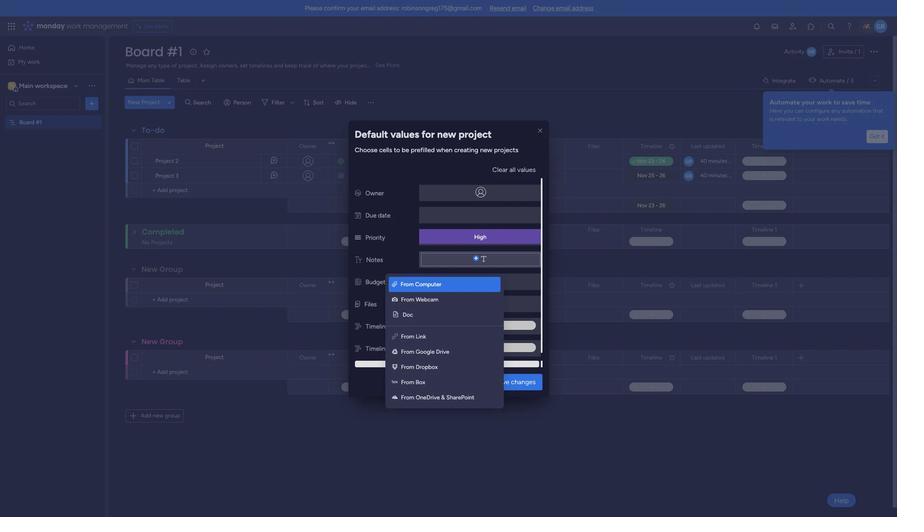 Task type: vqa. For each thing, say whether or not it's contained in the screenshot.
Menu icon
no



Task type: describe. For each thing, give the bounding box(es) containing it.
time
[[858, 98, 871, 106]]

from computer
[[401, 281, 442, 288]]

0 vertical spatial high
[[415, 158, 427, 165]]

do
[[155, 125, 165, 135]]

4 timeline field from the top
[[639, 353, 665, 362]]

new group field for due date
[[140, 264, 185, 275]]

due date right dapulse date column image
[[366, 212, 391, 219]]

please
[[305, 5, 323, 12]]

board #1 list box
[[0, 114, 105, 240]]

cells
[[379, 146, 393, 154]]

is
[[770, 116, 774, 123]]

from for from onedrive & sharepoint
[[401, 394, 415, 401]]

main table
[[137, 77, 165, 84]]

from onedrive & sharepoint
[[401, 394, 475, 401]]

1 vertical spatial 3
[[176, 172, 179, 179]]

see for see more
[[375, 62, 385, 69]]

1 email from the left
[[361, 5, 376, 12]]

v2 search image
[[185, 98, 191, 107]]

address:
[[377, 5, 400, 12]]

priority for 4th priority field
[[412, 354, 431, 361]]

choose cells to be prefilled when creating new projects
[[355, 146, 519, 154]]

any inside the automate your work to save time here you can configure any automation that is relevant to your work needs.
[[832, 107, 841, 114]]

3 timeline 1 field from the top
[[750, 281, 780, 290]]

person button
[[220, 96, 256, 109]]

resend email
[[490, 5, 527, 12]]

work down configure
[[818, 116, 830, 123]]

column information image for 4th timeline field from the bottom of the page
[[669, 143, 676, 150]]

hide
[[345, 99, 357, 106]]

got it button
[[867, 130, 889, 143]]

dapulse checkmark sign image
[[632, 157, 637, 167]]

from google drive
[[401, 349, 450, 356]]

2 due date field from the top
[[350, 281, 377, 290]]

meeting
[[462, 158, 483, 165]]

owners,
[[218, 62, 239, 69]]

date right dapulse date column image
[[378, 212, 391, 219]]

configure
[[806, 107, 831, 114]]

table button
[[171, 74, 197, 87]]

address
[[572, 5, 594, 12]]

due right dapulse date column image
[[366, 212, 377, 219]]

collapse board header image
[[873, 77, 879, 84]]

see more
[[375, 62, 400, 69]]

0 vertical spatial notes
[[471, 143, 487, 150]]

/ for 3
[[847, 77, 850, 84]]

dapulse x slim image
[[539, 127, 543, 134]]

monday work management
[[37, 21, 128, 31]]

Search in workspace field
[[17, 99, 69, 108]]

clear all values button
[[486, 162, 543, 178]]

0 vertical spatial new
[[438, 128, 457, 140]]

main table button
[[125, 74, 171, 87]]

2 ago from the top
[[729, 172, 738, 179]]

1 40 from the top
[[701, 158, 708, 164]]

completed
[[142, 227, 184, 237]]

table inside 'button'
[[151, 77, 165, 84]]

v2 link image
[[392, 333, 398, 340]]

dapulse photo image
[[392, 296, 398, 303]]

arrow down image
[[288, 98, 298, 107]]

select product image
[[7, 22, 16, 30]]

robinsongreg175@gmail.com
[[402, 5, 482, 12]]

more
[[387, 62, 400, 69]]

drive
[[436, 349, 450, 356]]

email for resend email
[[512, 5, 527, 12]]

due up v2 file column image
[[352, 282, 362, 289]]

2 of from the left
[[313, 62, 319, 69]]

date for first due date field from the bottom of the page
[[364, 354, 375, 361]]

4 priority field from the top
[[410, 353, 433, 362]]

3 $0 from the top
[[533, 382, 540, 389]]

2 budget field from the top
[[525, 281, 548, 290]]

inbox image
[[771, 22, 780, 30]]

dapulse date column image
[[355, 212, 361, 219]]

new project button
[[125, 96, 163, 109]]

filter
[[272, 99, 285, 106]]

webcam
[[416, 296, 439, 303]]

group for due date
[[160, 264, 183, 275]]

1 vertical spatial project
[[459, 128, 492, 140]]

sort button
[[300, 96, 329, 109]]

1 due date field from the top
[[350, 142, 377, 151]]

column information image for 4th timeline field from the top of the page
[[669, 355, 676, 361]]

3 priority field from the top
[[410, 281, 433, 290]]

sum inside budget $0 sum
[[532, 242, 541, 248]]

add new group
[[141, 412, 180, 419]]

default values for new project
[[355, 128, 492, 140]]

dapulse text column image
[[355, 256, 362, 264]]

and
[[274, 62, 284, 69]]

group for owner
[[160, 337, 183, 347]]

main for main table
[[137, 77, 150, 84]]

here
[[770, 107, 783, 114]]

due left dapulse googledrive image
[[352, 354, 362, 361]]

2 vertical spatial to
[[394, 146, 400, 154]]

projects
[[494, 146, 519, 154]]

creating
[[455, 146, 479, 154]]

due date for 1st due date field from the top
[[352, 143, 375, 150]]

new group field for owner
[[140, 337, 185, 347]]

last updated for timeline
[[692, 354, 725, 361]]

dapulse numbers column image
[[355, 278, 361, 286]]

search everything image
[[828, 22, 836, 30]]

files for first files field from the top of the page
[[588, 143, 600, 150]]

owner for 2nd owner field from the bottom
[[299, 282, 317, 289]]

date for 2nd due date field from the bottom
[[364, 282, 375, 289]]

2 horizontal spatial new
[[480, 146, 493, 154]]

to-
[[142, 125, 155, 135]]

person
[[234, 99, 251, 106]]

budget $0 sum
[[527, 226, 546, 248]]

choose
[[355, 146, 378, 154]]

help
[[835, 497, 850, 505]]

invite members image
[[790, 22, 798, 30]]

add new group button
[[126, 410, 184, 423]]

due date for first due date field from the bottom of the page
[[352, 354, 375, 361]]

4 files field from the top
[[586, 353, 602, 362]]

v2 done deadline image
[[338, 157, 345, 165]]

your right confirm
[[347, 5, 359, 12]]

dapulse dropbox image
[[392, 364, 398, 371]]

it
[[882, 133, 885, 140]]

v2 file column image
[[355, 301, 360, 308]]

type
[[158, 62, 170, 69]]

confirm
[[324, 5, 346, 12]]

changes
[[511, 378, 536, 386]]

column information image
[[381, 143, 388, 150]]

updated for timeline 1
[[704, 282, 725, 289]]

assign
[[200, 62, 217, 69]]

activity button
[[782, 45, 821, 58]]

v2 multiple person column image
[[355, 190, 361, 197]]

1 horizontal spatial #1
[[167, 42, 183, 61]]

change
[[533, 5, 555, 12]]

dapulse onedrive image
[[392, 394, 398, 401]]

google
[[416, 349, 435, 356]]

0 vertical spatial project
[[350, 62, 369, 69]]

project 3
[[156, 172, 179, 179]]

plans
[[155, 23, 169, 30]]

column information image for first due date field from the bottom of the page
[[381, 355, 388, 361]]

automate / 3
[[820, 77, 854, 84]]

1 horizontal spatial board
[[125, 42, 164, 61]]

last updated field for timeline 1
[[689, 281, 727, 290]]

automate for your
[[770, 98, 801, 106]]

3 timeline field from the top
[[639, 281, 665, 290]]

$100
[[475, 278, 487, 284]]

sharepoint
[[447, 394, 475, 401]]

values inside button
[[518, 166, 536, 174]]

due date for 2nd due date field from the bottom
[[352, 282, 375, 289]]

project inside button
[[141, 99, 160, 106]]

my work
[[18, 58, 40, 65]]

workspace selection element
[[8, 81, 69, 92]]

track
[[299, 62, 312, 69]]

owner for third owner field from the bottom of the page
[[299, 143, 317, 150]]

new for due date
[[142, 264, 158, 275]]

show board description image
[[188, 48, 198, 56]]

priority for 4th priority field from the bottom
[[412, 143, 431, 150]]

see for see plans
[[144, 23, 154, 30]]

1 ago from the top
[[729, 158, 738, 164]]

new group for owner
[[142, 337, 183, 347]]

updated for notes
[[704, 143, 725, 150]]

files for first files field from the bottom
[[588, 354, 600, 361]]

1 timeline field from the top
[[639, 142, 665, 151]]

help button
[[828, 494, 857, 508]]

group
[[165, 412, 180, 419]]

your up can
[[802, 98, 816, 106]]

relevant
[[776, 116, 796, 123]]

new for owner
[[142, 337, 158, 347]]

last updated field for timeline
[[689, 353, 727, 362]]

owner for third owner field from the top
[[299, 354, 317, 361]]

add view image
[[202, 78, 205, 84]]

2 files field from the top
[[586, 226, 602, 235]]

1 vertical spatial notes
[[366, 256, 383, 264]]

column information image for 2nd due date field from the bottom
[[381, 282, 388, 289]]

3 budget field from the top
[[525, 353, 548, 362]]

automate for /
[[820, 77, 846, 84]]

1 v2 expand column image from the top
[[329, 279, 335, 286]]

table inside button
[[177, 77, 191, 84]]

resend
[[490, 5, 511, 12]]

see plans
[[144, 23, 169, 30]]

dapulse attachment image
[[392, 281, 398, 288]]

board #1 inside list box
[[19, 119, 42, 126]]

see plans button
[[133, 20, 173, 33]]

1 timeline 1 field from the top
[[750, 142, 780, 151]]

&
[[442, 394, 445, 401]]

dapulse timeline column image for timeline 1
[[355, 345, 362, 353]]

1 notes field from the top
[[469, 142, 489, 151]]

3 due date field from the top
[[350, 353, 377, 362]]

sort
[[313, 99, 324, 106]]

4 sum from the top
[[532, 388, 541, 394]]

home button
[[5, 41, 89, 54]]

to-do
[[142, 125, 165, 135]]

computer
[[415, 281, 442, 288]]

last for notes
[[692, 143, 702, 150]]



Task type: locate. For each thing, give the bounding box(es) containing it.
1 vertical spatial board
[[19, 119, 34, 126]]

from right dapulse dropbox image
[[401, 364, 415, 371]]

see left the more
[[375, 62, 385, 69]]

1 new group field from the top
[[140, 264, 185, 275]]

0 vertical spatial ago
[[729, 158, 738, 164]]

None field
[[525, 142, 548, 151]]

automate up you
[[770, 98, 801, 106]]

from for from google drive
[[401, 349, 415, 356]]

invite / 1 button
[[824, 45, 865, 58]]

new
[[128, 99, 140, 106], [142, 264, 158, 275], [142, 337, 158, 347]]

from for from link
[[401, 333, 415, 340]]

any left type
[[148, 62, 157, 69]]

updated
[[704, 143, 725, 150], [704, 282, 725, 289], [704, 354, 725, 361]]

due date field up v2 file column image
[[350, 281, 377, 290]]

2 priority field from the top
[[410, 226, 433, 235]]

dapulse boxcom image
[[392, 379, 398, 386]]

box
[[416, 379, 426, 386]]

last updated for timeline 1
[[692, 282, 725, 289]]

autopilot image
[[810, 75, 817, 86]]

0 horizontal spatial high
[[415, 158, 427, 165]]

Due date field
[[350, 142, 377, 151], [350, 281, 377, 290], [350, 353, 377, 362]]

automate right autopilot image
[[820, 77, 846, 84]]

workspace image
[[8, 81, 16, 90]]

v2 expand column image
[[329, 140, 335, 147]]

1 minutes from the top
[[709, 158, 728, 164]]

board down search in workspace field
[[19, 119, 34, 126]]

1 last updated field from the top
[[689, 142, 727, 151]]

3
[[851, 77, 854, 84], [176, 172, 179, 179]]

2 vertical spatial notes
[[471, 282, 487, 289]]

work right my
[[27, 58, 40, 65]]

main inside 'button'
[[137, 77, 150, 84]]

got it
[[871, 133, 885, 140]]

column information image
[[669, 143, 676, 150], [381, 282, 388, 289], [669, 282, 676, 289], [381, 355, 388, 361], [669, 355, 676, 361]]

from right v2 link 'image'
[[401, 333, 415, 340]]

doc
[[403, 312, 413, 319]]

To-do field
[[140, 125, 167, 136]]

0 horizontal spatial any
[[148, 62, 157, 69]]

timelines
[[249, 62, 273, 69]]

from for from webcam
[[401, 296, 415, 303]]

priority for second priority field from the bottom of the page
[[412, 282, 431, 289]]

0 vertical spatial new
[[128, 99, 140, 106]]

0 horizontal spatial /
[[847, 77, 850, 84]]

1 vertical spatial dapulse timeline column image
[[355, 345, 362, 353]]

/ right 'invite'
[[855, 48, 857, 55]]

1 horizontal spatial project
[[459, 128, 492, 140]]

0 vertical spatial 3
[[851, 77, 854, 84]]

1 vertical spatial see
[[375, 62, 385, 69]]

change email address link
[[533, 5, 594, 12]]

files for second files field from the bottom
[[588, 282, 600, 289]]

0 vertical spatial board #1
[[125, 42, 183, 61]]

2 vertical spatial $0
[[533, 382, 540, 389]]

see inside see more link
[[375, 62, 385, 69]]

1 vertical spatial to
[[798, 116, 803, 123]]

1 updated from the top
[[704, 143, 725, 150]]

from right dapulse attachment image
[[401, 281, 414, 288]]

integrate
[[773, 77, 796, 84]]

board #1
[[125, 42, 183, 61], [19, 119, 42, 126]]

0 vertical spatial minutes
[[709, 158, 728, 164]]

email right the change
[[556, 5, 571, 12]]

3 last updated from the top
[[692, 354, 725, 361]]

0 vertical spatial $0
[[533, 236, 540, 243]]

sum
[[532, 206, 541, 212], [532, 242, 541, 248], [532, 315, 541, 321], [532, 388, 541, 394]]

2 last updated field from the top
[[689, 281, 727, 290]]

1 $0 from the top
[[533, 236, 540, 243]]

values up be
[[391, 128, 420, 140]]

activity
[[785, 48, 805, 55]]

hide button
[[332, 96, 362, 109]]

2 timeline 1 field from the top
[[750, 226, 780, 235]]

0 horizontal spatial to
[[394, 146, 400, 154]]

project.
[[179, 62, 198, 69]]

change email address
[[533, 5, 594, 12]]

New Group field
[[140, 264, 185, 275], [140, 337, 185, 347]]

add
[[141, 412, 151, 419]]

that
[[874, 107, 884, 114]]

please confirm your email address: robinsongreg175@gmail.com
[[305, 5, 482, 12]]

high
[[415, 158, 427, 165], [475, 234, 487, 241]]

Budget field
[[525, 226, 548, 235], [525, 281, 548, 290], [525, 353, 548, 362]]

date for 1st due date field from the top
[[364, 143, 375, 150]]

1 priority field from the top
[[410, 142, 433, 151]]

Last updated field
[[689, 142, 727, 151], [689, 281, 727, 290], [689, 353, 727, 362]]

2 vertical spatial last updated field
[[689, 353, 727, 362]]

Board #1 field
[[123, 42, 185, 61]]

manage
[[126, 62, 146, 69]]

due date up v2 file column image
[[352, 282, 375, 289]]

1 horizontal spatial table
[[177, 77, 191, 84]]

management
[[83, 21, 128, 31]]

keep
[[285, 62, 297, 69]]

project
[[350, 62, 369, 69], [459, 128, 492, 140]]

new up when
[[438, 128, 457, 140]]

1 last updated from the top
[[692, 143, 725, 150]]

dapulse timeline column image down v2 file column image
[[355, 323, 362, 330]]

3 last from the top
[[692, 354, 702, 361]]

$1,500 sum
[[528, 200, 545, 212]]

to left be
[[394, 146, 400, 154]]

automate your work to save time heading
[[770, 98, 889, 107]]

1 budget field from the top
[[525, 226, 548, 235]]

Timeline field
[[639, 142, 665, 151], [639, 226, 665, 235], [639, 281, 665, 290], [639, 353, 665, 362]]

dapulse timeline column image for timeline
[[355, 323, 362, 330]]

to left save
[[834, 98, 841, 106]]

from for from dropbox
[[401, 364, 415, 371]]

dapulse integrations image
[[763, 78, 770, 84]]

1 vertical spatial new group field
[[140, 337, 185, 347]]

new inside button
[[153, 412, 164, 419]]

1 horizontal spatial /
[[855, 48, 857, 55]]

timeline
[[641, 143, 663, 150], [752, 143, 774, 150], [641, 226, 663, 233], [752, 226, 774, 233], [641, 282, 663, 289], [752, 282, 774, 289], [366, 323, 389, 330], [366, 345, 389, 353], [641, 354, 663, 361], [752, 354, 774, 361]]

2 email from the left
[[512, 5, 527, 12]]

2 horizontal spatial email
[[556, 5, 571, 12]]

3 last updated field from the top
[[689, 353, 727, 362]]

automate inside the automate your work to save time here you can configure any automation that is relevant to your work needs.
[[770, 98, 801, 106]]

group
[[160, 264, 183, 275], [160, 337, 183, 347]]

2 updated from the top
[[704, 282, 725, 289]]

1 table from the left
[[151, 77, 165, 84]]

0 vertical spatial updated
[[704, 143, 725, 150]]

m
[[9, 82, 14, 89]]

Search field
[[191, 97, 216, 108]]

resend email link
[[490, 5, 527, 12]]

Priority field
[[410, 142, 433, 151], [410, 226, 433, 235], [410, 281, 433, 290], [410, 353, 433, 362]]

0 horizontal spatial board
[[19, 119, 34, 126]]

0 vertical spatial group
[[160, 264, 183, 275]]

0 vertical spatial automate
[[820, 77, 846, 84]]

to down can
[[798, 116, 803, 123]]

0 vertical spatial last updated field
[[689, 142, 727, 151]]

$0 inside budget $0 sum
[[533, 236, 540, 243]]

2 table from the left
[[177, 77, 191, 84]]

3 files field from the top
[[586, 281, 602, 290]]

my work button
[[5, 55, 89, 69]]

Owner field
[[297, 142, 319, 151], [297, 281, 319, 290], [297, 353, 319, 362]]

for
[[422, 128, 435, 140]]

4 timeline 1 field from the top
[[750, 353, 780, 362]]

/ up save
[[847, 77, 850, 84]]

0 horizontal spatial new
[[153, 412, 164, 419]]

/
[[855, 48, 857, 55], [847, 77, 850, 84]]

main inside workspace selection "element"
[[19, 82, 33, 90]]

greg robinson image
[[875, 20, 888, 33]]

new right add
[[153, 412, 164, 419]]

clear all values
[[493, 166, 536, 174]]

board #1 up type
[[125, 42, 183, 61]]

2 vertical spatial last
[[692, 354, 702, 361]]

email left address:
[[361, 5, 376, 12]]

save changes
[[495, 378, 536, 386]]

got
[[871, 133, 881, 140]]

due date field left dapulse googledrive image
[[350, 353, 377, 362]]

main right workspace image
[[19, 82, 33, 90]]

1 vertical spatial any
[[832, 107, 841, 114]]

0 vertical spatial dapulse timeline column image
[[355, 323, 362, 330]]

last updated field for notes
[[689, 142, 727, 151]]

1 vertical spatial /
[[847, 77, 850, 84]]

2 v2 expand column image from the top
[[329, 352, 335, 359]]

updated for timeline
[[704, 354, 725, 361]]

1 new group from the top
[[142, 264, 183, 275]]

1 vertical spatial new group
[[142, 337, 183, 347]]

2 $0 from the top
[[533, 310, 540, 317]]

1 vertical spatial budget field
[[525, 281, 548, 290]]

1 group from the top
[[160, 264, 183, 275]]

Notes field
[[469, 142, 489, 151], [469, 281, 489, 290]]

from for from computer
[[401, 281, 414, 288]]

work inside button
[[27, 58, 40, 65]]

1 vertical spatial high
[[475, 234, 487, 241]]

0 vertical spatial values
[[391, 128, 420, 140]]

see left the plans
[[144, 23, 154, 30]]

0 vertical spatial due date field
[[350, 142, 377, 151]]

2 last from the top
[[692, 282, 702, 289]]

main
[[137, 77, 150, 84], [19, 82, 33, 90]]

#1 down search in workspace field
[[36, 119, 42, 126]]

date left dapulse googledrive image
[[364, 354, 375, 361]]

dapulse timeline column image
[[355, 323, 362, 330], [355, 345, 362, 353]]

1 vertical spatial #1
[[36, 119, 42, 126]]

1 vertical spatial new
[[142, 264, 158, 275]]

save
[[495, 378, 510, 386]]

due down default
[[352, 143, 362, 150]]

apps image
[[808, 22, 816, 30]]

2 new group field from the top
[[140, 337, 185, 347]]

2 vertical spatial last updated
[[692, 354, 725, 361]]

2 owner field from the top
[[297, 281, 319, 290]]

1 dapulse timeline column image from the top
[[355, 323, 362, 330]]

dapulse googledrive image
[[392, 349, 398, 356]]

main for main workspace
[[19, 82, 33, 90]]

1 vertical spatial automate
[[770, 98, 801, 106]]

v2 status image
[[355, 234, 361, 241]]

Completed field
[[140, 227, 187, 238]]

1 horizontal spatial 3
[[851, 77, 854, 84]]

3 up save
[[851, 77, 854, 84]]

of right track
[[313, 62, 319, 69]]

2 horizontal spatial to
[[834, 98, 841, 106]]

0 vertical spatial notes field
[[469, 142, 489, 151]]

0 horizontal spatial #1
[[36, 119, 42, 126]]

2 40 from the top
[[701, 172, 708, 179]]

from for from box
[[401, 379, 415, 386]]

v2 expand column image
[[329, 279, 335, 286], [329, 352, 335, 359]]

#1 up type
[[167, 42, 183, 61]]

priority for second priority field from the top of the page
[[412, 226, 431, 233]]

2 40 minutes ago from the top
[[701, 172, 738, 179]]

1 vertical spatial notes field
[[469, 281, 489, 290]]

1 vertical spatial 40 minutes ago
[[701, 172, 738, 179]]

/ for 1
[[855, 48, 857, 55]]

values right all
[[518, 166, 536, 174]]

where
[[320, 62, 336, 69]]

0 horizontal spatial table
[[151, 77, 165, 84]]

of
[[172, 62, 177, 69], [313, 62, 319, 69]]

new project
[[128, 99, 160, 106]]

3 updated from the top
[[704, 354, 725, 361]]

can
[[795, 107, 804, 114]]

column information image for 3rd timeline field from the top of the page
[[669, 282, 676, 289]]

onedrive
[[416, 394, 440, 401]]

0 horizontal spatial 3
[[176, 172, 179, 179]]

set
[[240, 62, 248, 69]]

2 vertical spatial new
[[142, 337, 158, 347]]

1 horizontal spatial high
[[475, 234, 487, 241]]

last
[[692, 143, 702, 150], [692, 282, 702, 289], [692, 354, 702, 361]]

your
[[347, 5, 359, 12], [337, 62, 349, 69], [802, 98, 816, 106], [805, 116, 816, 123]]

from box
[[401, 379, 426, 386]]

all
[[510, 166, 516, 174]]

from right dapulse onedrive 'image'
[[401, 394, 415, 401]]

main down manage
[[137, 77, 150, 84]]

due date left dapulse googledrive image
[[352, 354, 375, 361]]

new inside button
[[128, 99, 140, 106]]

1 inside button
[[859, 48, 861, 55]]

2 $0 sum from the top
[[532, 382, 541, 394]]

1 horizontal spatial board #1
[[125, 42, 183, 61]]

1 horizontal spatial new
[[438, 128, 457, 140]]

1 horizontal spatial to
[[798, 116, 803, 123]]

1 vertical spatial board #1
[[19, 119, 42, 126]]

3 email from the left
[[556, 5, 571, 12]]

save
[[842, 98, 856, 106]]

1 last from the top
[[692, 143, 702, 150]]

2 last updated from the top
[[692, 282, 725, 289]]

1 horizontal spatial automate
[[820, 77, 846, 84]]

1 files field from the top
[[586, 142, 602, 151]]

last for timeline
[[692, 354, 702, 361]]

2 vertical spatial due date field
[[350, 353, 377, 362]]

0 horizontal spatial values
[[391, 128, 420, 140]]

0 vertical spatial v2 expand column image
[[329, 279, 335, 286]]

email
[[361, 5, 376, 12], [512, 5, 527, 12], [556, 5, 571, 12]]

2 vertical spatial updated
[[704, 354, 725, 361]]

0 vertical spatial last updated
[[692, 143, 725, 150]]

board inside list box
[[19, 119, 34, 126]]

0 vertical spatial budget field
[[525, 226, 548, 235]]

1 vertical spatial last updated field
[[689, 281, 727, 290]]

1 vertical spatial v2 expand column image
[[329, 352, 335, 359]]

your down configure
[[805, 116, 816, 123]]

Files field
[[586, 142, 602, 151], [586, 226, 602, 235], [586, 281, 602, 290], [586, 353, 602, 362]]

new group
[[142, 264, 183, 275], [142, 337, 183, 347]]

2 vertical spatial new
[[153, 412, 164, 419]]

angle down image
[[167, 99, 171, 106]]

email for change email address
[[556, 5, 571, 12]]

work right monday
[[67, 21, 81, 31]]

1 vertical spatial last
[[692, 282, 702, 289]]

0 vertical spatial see
[[144, 23, 154, 30]]

1 40 minutes ago from the top
[[701, 158, 738, 164]]

option
[[0, 115, 105, 116]]

your right where
[[337, 62, 349, 69]]

/ inside button
[[855, 48, 857, 55]]

last updated for notes
[[692, 143, 725, 150]]

email right resend
[[512, 5, 527, 12]]

0 vertical spatial new group
[[142, 264, 183, 275]]

invite / 1
[[839, 48, 861, 55]]

0 vertical spatial board
[[125, 42, 164, 61]]

1 sum from the top
[[532, 206, 541, 212]]

2 dapulse timeline column image from the top
[[355, 345, 362, 353]]

project left stands.
[[350, 62, 369, 69]]

1 vertical spatial new
[[480, 146, 493, 154]]

0 horizontal spatial see
[[144, 23, 154, 30]]

3 down 2
[[176, 172, 179, 179]]

date down default
[[364, 143, 375, 150]]

0 horizontal spatial project
[[350, 62, 369, 69]]

home
[[19, 44, 35, 51]]

0 vertical spatial 40
[[701, 158, 708, 164]]

work
[[67, 21, 81, 31], [27, 58, 40, 65], [817, 98, 833, 106], [818, 116, 830, 123]]

table down project.
[[177, 77, 191, 84]]

2 notes field from the top
[[469, 281, 489, 290]]

board up manage
[[125, 42, 164, 61]]

project up the creating
[[459, 128, 492, 140]]

dapulse timeline column image left dapulse googledrive image
[[355, 345, 362, 353]]

1 vertical spatial $0
[[533, 310, 540, 317]]

1 horizontal spatial any
[[832, 107, 841, 114]]

save changes button
[[489, 374, 543, 390]]

files for third files field from the bottom
[[588, 226, 600, 233]]

2 sum from the top
[[532, 242, 541, 248]]

due date down default
[[352, 143, 375, 150]]

1 vertical spatial minutes
[[709, 172, 728, 179]]

when
[[437, 146, 453, 154]]

Timeline 1 field
[[750, 142, 780, 151], [750, 226, 780, 235], [750, 281, 780, 290], [750, 353, 780, 362]]

$0 sum
[[532, 310, 541, 321], [532, 382, 541, 394]]

1 vertical spatial due date field
[[350, 281, 377, 290]]

1 vertical spatial updated
[[704, 282, 725, 289]]

1 horizontal spatial see
[[375, 62, 385, 69]]

0 horizontal spatial main
[[19, 82, 33, 90]]

1 $0 sum from the top
[[532, 310, 541, 321]]

last for timeline 1
[[692, 282, 702, 289]]

sum inside $1,500 sum
[[532, 206, 541, 212]]

from right dapulse googledrive image
[[401, 349, 415, 356]]

filter button
[[259, 96, 298, 109]]

1 horizontal spatial values
[[518, 166, 536, 174]]

from link
[[401, 333, 426, 340]]

2 new group from the top
[[142, 337, 183, 347]]

link
[[416, 333, 426, 340]]

1 vertical spatial values
[[518, 166, 536, 174]]

board #1 down search in workspace field
[[19, 119, 42, 126]]

from right dapulse boxcom icon
[[401, 379, 415, 386]]

project 2
[[156, 158, 179, 165]]

from webcam
[[401, 296, 439, 303]]

3 owner field from the top
[[297, 353, 319, 362]]

new
[[438, 128, 457, 140], [480, 146, 493, 154], [153, 412, 164, 419]]

1 vertical spatial $0 sum
[[532, 382, 541, 394]]

1 vertical spatial 40
[[701, 172, 708, 179]]

see inside see plans button
[[144, 23, 154, 30]]

0 horizontal spatial automate
[[770, 98, 801, 106]]

you
[[784, 107, 794, 114]]

0 vertical spatial owner field
[[297, 142, 319, 151]]

see
[[144, 23, 154, 30], [375, 62, 385, 69]]

2 group from the top
[[160, 337, 183, 347]]

of right type
[[172, 62, 177, 69]]

work up configure
[[817, 98, 833, 106]]

automate
[[820, 77, 846, 84], [770, 98, 801, 106]]

new up meeting on the top of the page
[[480, 146, 493, 154]]

table down type
[[151, 77, 165, 84]]

1 vertical spatial ago
[[729, 172, 738, 179]]

my
[[18, 58, 26, 65]]

notes
[[471, 143, 487, 150], [366, 256, 383, 264], [471, 282, 487, 289]]

workspace
[[35, 82, 68, 90]]

1 horizontal spatial of
[[313, 62, 319, 69]]

automation
[[843, 107, 872, 114]]

0 vertical spatial new group field
[[140, 264, 185, 275]]

new group for due date
[[142, 264, 183, 275]]

needs.
[[832, 116, 848, 123]]

0 horizontal spatial of
[[172, 62, 177, 69]]

add to favorites image
[[202, 48, 211, 56]]

due date field down default
[[350, 142, 377, 151]]

1 horizontal spatial main
[[137, 77, 150, 84]]

2 timeline field from the top
[[639, 226, 665, 235]]

#1 inside list box
[[36, 119, 42, 126]]

stands.
[[370, 62, 389, 69]]

any up "needs."
[[832, 107, 841, 114]]

2 minutes from the top
[[709, 172, 728, 179]]

1 owner field from the top
[[297, 142, 319, 151]]

help image
[[846, 22, 854, 30]]

from right dapulse photo
[[401, 296, 415, 303]]

notifications image
[[753, 22, 762, 30]]

date right dapulse numbers column icon
[[364, 282, 375, 289]]

clear
[[493, 166, 508, 174]]

1 horizontal spatial email
[[512, 5, 527, 12]]

0 horizontal spatial board #1
[[19, 119, 42, 126]]

3 sum from the top
[[532, 315, 541, 321]]

1 of from the left
[[172, 62, 177, 69]]



